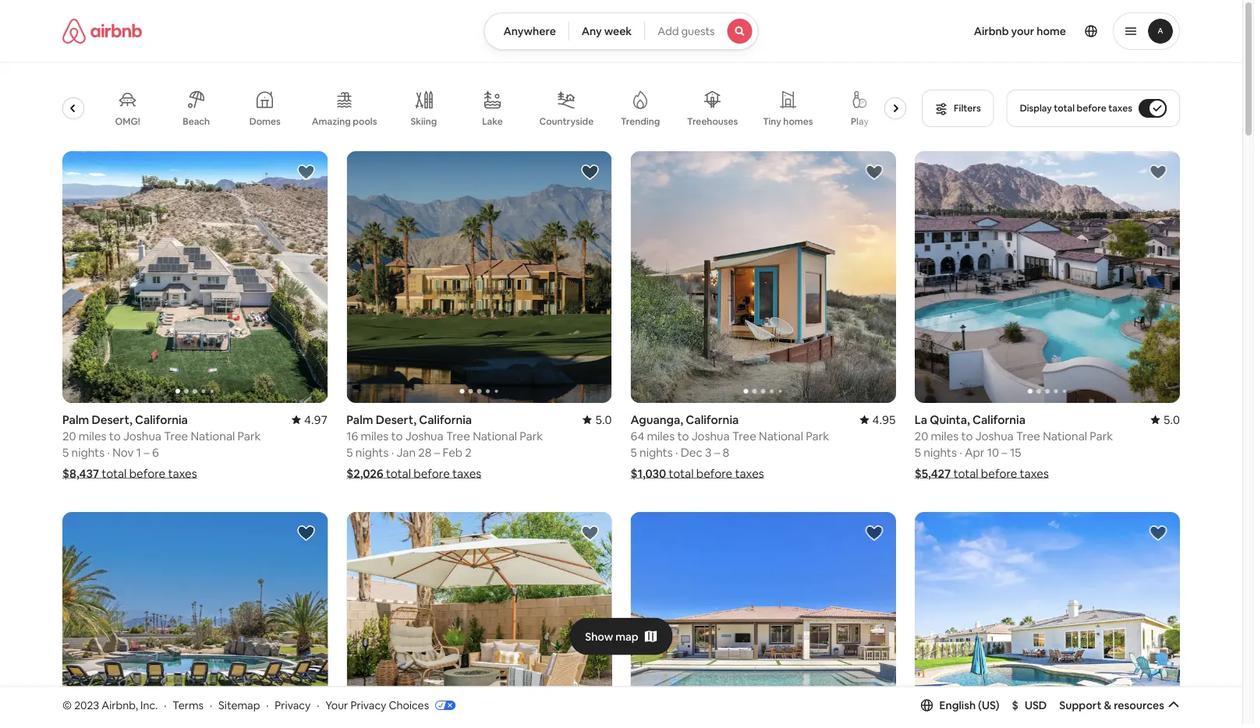 Task type: locate. For each thing, give the bounding box(es) containing it.
nights up $5,427
[[924, 445, 957, 460]]

1 horizontal spatial privacy
[[351, 699, 386, 713]]

5.0
[[595, 412, 612, 428], [1163, 412, 1180, 428]]

palm up 16 at the left bottom
[[346, 412, 373, 428]]

miles down quinta,
[[931, 429, 959, 444]]

tree for $8,437
[[164, 429, 188, 444]]

2 to from the left
[[391, 429, 403, 444]]

4 california from the left
[[973, 412, 1026, 428]]

3 tree from the left
[[732, 429, 756, 444]]

nights
[[71, 445, 105, 460], [355, 445, 389, 460], [640, 445, 673, 460], [924, 445, 957, 460]]

2 add to wishlist: indio, california image from the left
[[1149, 524, 1168, 543]]

3 joshua from the left
[[692, 429, 730, 444]]

add to wishlist: palm desert, california image
[[297, 163, 315, 182], [581, 163, 599, 182]]

20 down la
[[915, 429, 928, 444]]

– inside palm desert, california 16 miles to joshua tree national park 5 nights · jan 28 – feb 2 $2,026 total before taxes
[[434, 445, 440, 460]]

trending
[[621, 115, 660, 128]]

to up the dec
[[677, 429, 689, 444]]

add to wishlist: palm desert, california image for 5.0
[[581, 163, 599, 182]]

before down 10
[[981, 466, 1017, 481]]

6
[[152, 445, 159, 460]]

california
[[135, 412, 188, 428], [419, 412, 472, 428], [686, 412, 739, 428], [973, 412, 1026, 428]]

$
[[1012, 699, 1019, 713]]

add to wishlist: palm desert, california image for 4.97
[[297, 163, 315, 182]]

before inside aguanga, california 64 miles to joshua tree national park 5 nights · dec 3 – 8 $1,030 total before taxes
[[696, 466, 733, 481]]

to up "jan"
[[391, 429, 403, 444]]

desert, for jan 28 – feb 2
[[376, 412, 416, 428]]

1 to from the left
[[109, 429, 121, 444]]

to inside palm desert, california 20 miles to joshua tree national park 5 nights · nov 1 – 6 $8,437 total before taxes
[[109, 429, 121, 444]]

taxes
[[1108, 102, 1132, 114], [168, 466, 197, 481], [452, 466, 481, 481], [735, 466, 764, 481], [1020, 466, 1049, 481]]

countryside
[[539, 115, 594, 128]]

5 inside palm desert, california 20 miles to joshua tree national park 5 nights · nov 1 – 6 $8,437 total before taxes
[[62, 445, 69, 460]]

1 joshua from the left
[[123, 429, 161, 444]]

2 add to wishlist: palm desert, california image from the left
[[581, 163, 599, 182]]

your privacy choices link
[[325, 699, 456, 714]]

skiing
[[411, 115, 437, 128]]

tree inside la quinta, california 20 miles to joshua tree national park 5 nights · apr 10 – 15 $5,427 total before taxes
[[1016, 429, 1040, 444]]

1 tree from the left
[[164, 429, 188, 444]]

joshua for $8,437
[[123, 429, 161, 444]]

0 horizontal spatial palm
[[62, 412, 89, 428]]

4 tree from the left
[[1016, 429, 1040, 444]]

taxes inside aguanga, california 64 miles to joshua tree national park 5 nights · dec 3 – 8 $1,030 total before taxes
[[735, 466, 764, 481]]

2 park from the left
[[520, 429, 543, 444]]

privacy right the your
[[351, 699, 386, 713]]

guests
[[681, 24, 715, 38]]

add to wishlist: palm desert, california image down countryside
[[581, 163, 599, 182]]

miles right 16 at the left bottom
[[361, 429, 389, 444]]

total inside la quinta, california 20 miles to joshua tree national park 5 nights · apr 10 – 15 $5,427 total before taxes
[[953, 466, 979, 481]]

before down 3
[[696, 466, 733, 481]]

1 nights from the left
[[71, 445, 105, 460]]

1 miles from the left
[[79, 429, 106, 444]]

terms
[[173, 699, 204, 713]]

1 park from the left
[[238, 429, 261, 444]]

national
[[191, 429, 235, 444], [473, 429, 517, 444], [759, 429, 803, 444], [1043, 429, 1087, 444]]

airbnb your home
[[974, 24, 1066, 38]]

show map button
[[570, 618, 673, 656]]

park for palm desert, california 20 miles to joshua tree national park 5 nights · nov 1 – 6 $8,437 total before taxes
[[238, 429, 261, 444]]

add to wishlist: indio, california image
[[581, 524, 599, 543], [865, 524, 883, 543]]

3 nights from the left
[[640, 445, 673, 460]]

national for la quinta, california 20 miles to joshua tree national park 5 nights · apr 10 – 15 $5,427 total before taxes
[[1043, 429, 1087, 444]]

omg!
[[115, 115, 140, 128]]

nights inside palm desert, california 16 miles to joshua tree national park 5 nights · jan 28 – feb 2 $2,026 total before taxes
[[355, 445, 389, 460]]

1 – from the left
[[144, 445, 150, 460]]

national inside aguanga, california 64 miles to joshua tree national park 5 nights · dec 3 – 8 $1,030 total before taxes
[[759, 429, 803, 444]]

5.0 out of 5 average rating image for la quinta, california 20 miles to joshua tree national park 5 nights · apr 10 – 15 $5,427 total before taxes
[[1151, 412, 1180, 428]]

aguanga, california 64 miles to joshua tree national park 5 nights · dec 3 – 8 $1,030 total before taxes
[[631, 412, 829, 481]]

5 down 64
[[631, 445, 637, 460]]

$2,026
[[346, 466, 383, 481]]

1 horizontal spatial add to wishlist: palm desert, california image
[[581, 163, 599, 182]]

4 nights from the left
[[924, 445, 957, 460]]

apr
[[965, 445, 985, 460]]

· left the dec
[[675, 445, 678, 460]]

1 desert, from the left
[[92, 412, 132, 428]]

total inside aguanga, california 64 miles to joshua tree national park 5 nights · dec 3 – 8 $1,030 total before taxes
[[669, 466, 694, 481]]

– right the 1 on the bottom left of the page
[[144, 445, 150, 460]]

taxes inside palm desert, california 16 miles to joshua tree national park 5 nights · jan 28 – feb 2 $2,026 total before taxes
[[452, 466, 481, 481]]

total down apr
[[953, 466, 979, 481]]

show
[[585, 630, 613, 644]]

to up nov
[[109, 429, 121, 444]]

joshua inside palm desert, california 16 miles to joshua tree national park 5 nights · jan 28 – feb 2 $2,026 total before taxes
[[405, 429, 444, 444]]

10
[[987, 445, 999, 460]]

tiny homes
[[763, 115, 813, 128]]

california for $5,427
[[973, 412, 1026, 428]]

to for $2,026
[[391, 429, 403, 444]]

2 national from the left
[[473, 429, 517, 444]]

park inside la quinta, california 20 miles to joshua tree national park 5 nights · apr 10 – 15 $5,427 total before taxes
[[1090, 429, 1113, 444]]

2 5.0 out of 5 average rating image from the left
[[1151, 412, 1180, 428]]

joshua up 3
[[692, 429, 730, 444]]

california inside la quinta, california 20 miles to joshua tree national park 5 nights · apr 10 – 15 $5,427 total before taxes
[[973, 412, 1026, 428]]

palm desert, california 16 miles to joshua tree national park 5 nights · jan 28 – feb 2 $2,026 total before taxes
[[346, 412, 543, 481]]

palm for 16
[[346, 412, 373, 428]]

20 inside la quinta, california 20 miles to joshua tree national park 5 nights · apr 10 – 15 $5,427 total before taxes
[[915, 429, 928, 444]]

before right display on the right of the page
[[1077, 102, 1106, 114]]

5.0 for la quinta, california 20 miles to joshua tree national park 5 nights · apr 10 – 15 $5,427 total before taxes
[[1163, 412, 1180, 428]]

joshua up 10
[[976, 429, 1014, 444]]

california up '6'
[[135, 412, 188, 428]]

2 california from the left
[[419, 412, 472, 428]]

to inside palm desert, california 16 miles to joshua tree national park 5 nights · jan 28 – feb 2 $2,026 total before taxes
[[391, 429, 403, 444]]

2 palm from the left
[[346, 412, 373, 428]]

none search field containing anywhere
[[484, 12, 759, 50]]

miles up "$8,437"
[[79, 429, 106, 444]]

total inside palm desert, california 16 miles to joshua tree national park 5 nights · jan 28 – feb 2 $2,026 total before taxes
[[386, 466, 411, 481]]

california up the feb
[[419, 412, 472, 428]]

1 horizontal spatial desert,
[[376, 412, 416, 428]]

4 park from the left
[[1090, 429, 1113, 444]]

4 – from the left
[[1002, 445, 1008, 460]]

· left apr
[[959, 445, 962, 460]]

2 5 from the left
[[346, 445, 353, 460]]

desert, for nov 1 – 6
[[92, 412, 132, 428]]

joshua inside la quinta, california 20 miles to joshua tree national park 5 nights · apr 10 – 15 $5,427 total before taxes
[[976, 429, 1014, 444]]

3 to from the left
[[677, 429, 689, 444]]

total down nov
[[102, 466, 127, 481]]

before down 28
[[414, 466, 450, 481]]

park inside palm desert, california 16 miles to joshua tree national park 5 nights · jan 28 – feb 2 $2,026 total before taxes
[[520, 429, 543, 444]]

1 horizontal spatial add to wishlist: indio, california image
[[1149, 524, 1168, 543]]

nights up $2,026
[[355, 445, 389, 460]]

park
[[238, 429, 261, 444], [520, 429, 543, 444], [806, 429, 829, 444], [1090, 429, 1113, 444]]

20 for palm
[[62, 429, 76, 444]]

20 for la
[[915, 429, 928, 444]]

2 – from the left
[[434, 445, 440, 460]]

3 – from the left
[[714, 445, 720, 460]]

terms · sitemap · privacy
[[173, 699, 311, 713]]

california inside palm desert, california 20 miles to joshua tree national park 5 nights · nov 1 – 6 $8,437 total before taxes
[[135, 412, 188, 428]]

jan
[[397, 445, 416, 460]]

4 to from the left
[[961, 429, 973, 444]]

3 park from the left
[[806, 429, 829, 444]]

california inside palm desert, california 16 miles to joshua tree national park 5 nights · jan 28 – feb 2 $2,026 total before taxes
[[419, 412, 472, 428]]

amazing pools
[[312, 115, 377, 128]]

2 joshua from the left
[[405, 429, 444, 444]]

joshua up the 1 on the bottom left of the page
[[123, 429, 161, 444]]

before inside la quinta, california 20 miles to joshua tree national park 5 nights · apr 10 – 15 $5,427 total before taxes
[[981, 466, 1017, 481]]

tree inside palm desert, california 16 miles to joshua tree national park 5 nights · jan 28 – feb 2 $2,026 total before taxes
[[446, 429, 470, 444]]

english (us)
[[939, 699, 1000, 713]]

1 horizontal spatial add to wishlist: indio, california image
[[865, 524, 883, 543]]

2 desert, from the left
[[376, 412, 416, 428]]

– inside palm desert, california 20 miles to joshua tree national park 5 nights · nov 1 – 6 $8,437 total before taxes
[[144, 445, 150, 460]]

nights inside palm desert, california 20 miles to joshua tree national park 5 nights · nov 1 – 6 $8,437 total before taxes
[[71, 445, 105, 460]]

$5,427
[[915, 466, 951, 481]]

0 horizontal spatial add to wishlist: palm desert, california image
[[297, 163, 315, 182]]

2 add to wishlist: indio, california image from the left
[[865, 524, 883, 543]]

– left 15
[[1002, 445, 1008, 460]]

20
[[62, 429, 76, 444], [915, 429, 928, 444]]

total down "jan"
[[386, 466, 411, 481]]

miles down aguanga,
[[647, 429, 675, 444]]

miles for $2,026
[[361, 429, 389, 444]]

5 inside palm desert, california 16 miles to joshua tree national park 5 nights · jan 28 – feb 2 $2,026 total before taxes
[[346, 445, 353, 460]]

privacy
[[275, 699, 311, 713], [351, 699, 386, 713]]

to up apr
[[961, 429, 973, 444]]

palm inside palm desert, california 16 miles to joshua tree national park 5 nights · jan 28 – feb 2 $2,026 total before taxes
[[346, 412, 373, 428]]

total inside palm desert, california 20 miles to joshua tree national park 5 nights · nov 1 – 6 $8,437 total before taxes
[[102, 466, 127, 481]]

1 5 from the left
[[62, 445, 69, 460]]

group
[[37, 78, 913, 139], [62, 151, 328, 403], [346, 151, 612, 403], [631, 151, 896, 403], [915, 151, 1180, 403], [62, 513, 328, 725], [346, 513, 612, 725], [631, 513, 896, 725], [915, 513, 1180, 725]]

desert, inside palm desert, california 16 miles to joshua tree national park 5 nights · jan 28 – feb 2 $2,026 total before taxes
[[376, 412, 416, 428]]

1 20 from the left
[[62, 429, 76, 444]]

2 tree from the left
[[446, 429, 470, 444]]

airbnb,
[[102, 699, 138, 713]]

miles inside palm desert, california 20 miles to joshua tree national park 5 nights · nov 1 – 6 $8,437 total before taxes
[[79, 429, 106, 444]]

national inside palm desert, california 20 miles to joshua tree national park 5 nights · nov 1 – 6 $8,437 total before taxes
[[191, 429, 235, 444]]

national inside la quinta, california 20 miles to joshua tree national park 5 nights · apr 10 – 15 $5,427 total before taxes
[[1043, 429, 1087, 444]]

desert, up nov
[[92, 412, 132, 428]]

5 down 16 at the left bottom
[[346, 445, 353, 460]]

joshua inside palm desert, california 20 miles to joshua tree national park 5 nights · nov 1 – 6 $8,437 total before taxes
[[123, 429, 161, 444]]

2 privacy from the left
[[351, 699, 386, 713]]

4 5 from the left
[[915, 445, 921, 460]]

total right display on the right of the page
[[1054, 102, 1075, 114]]

california up 3
[[686, 412, 739, 428]]

· left nov
[[107, 445, 110, 460]]

64
[[631, 429, 644, 444]]

–
[[144, 445, 150, 460], [434, 445, 440, 460], [714, 445, 720, 460], [1002, 445, 1008, 460]]

$1,030
[[631, 466, 666, 481]]

tree inside palm desert, california 20 miles to joshua tree national park 5 nights · nov 1 – 6 $8,437 total before taxes
[[164, 429, 188, 444]]

1 horizontal spatial palm
[[346, 412, 373, 428]]

1 add to wishlist: indio, california image from the left
[[581, 524, 599, 543]]

1 horizontal spatial 5.0 out of 5 average rating image
[[1151, 412, 1180, 428]]

joshua
[[123, 429, 161, 444], [405, 429, 444, 444], [692, 429, 730, 444], [976, 429, 1014, 444]]

(us)
[[978, 699, 1000, 713]]

palm up "$8,437"
[[62, 412, 89, 428]]

20 inside palm desert, california 20 miles to joshua tree national park 5 nights · nov 1 – 6 $8,437 total before taxes
[[62, 429, 76, 444]]

5 up "$8,437"
[[62, 445, 69, 460]]

beach
[[183, 115, 210, 128]]

national for palm desert, california 20 miles to joshua tree national park 5 nights · nov 1 – 6 $8,437 total before taxes
[[191, 429, 235, 444]]

None search field
[[484, 12, 759, 50]]

quinta,
[[930, 412, 970, 428]]

3 miles from the left
[[647, 429, 675, 444]]

5 for $2,026
[[346, 445, 353, 460]]

– right 3
[[714, 445, 720, 460]]

your privacy choices
[[325, 699, 429, 713]]

national for palm desert, california 16 miles to joshua tree national park 5 nights · jan 28 – feb 2 $2,026 total before taxes
[[473, 429, 517, 444]]

california up 10
[[973, 412, 1026, 428]]

0 horizontal spatial 5.0 out of 5 average rating image
[[583, 412, 612, 428]]

privacy left the your
[[275, 699, 311, 713]]

2 miles from the left
[[361, 429, 389, 444]]

1 privacy from the left
[[275, 699, 311, 713]]

1 palm from the left
[[62, 412, 89, 428]]

tree for $5,427
[[1016, 429, 1040, 444]]

5 up $5,427
[[915, 445, 921, 460]]

&
[[1104, 699, 1112, 713]]

map
[[616, 630, 639, 644]]

4 miles from the left
[[931, 429, 959, 444]]

© 2023 airbnb, inc. ·
[[62, 699, 166, 713]]

before down '6'
[[129, 466, 165, 481]]

– inside la quinta, california 20 miles to joshua tree national park 5 nights · apr 10 – 15 $5,427 total before taxes
[[1002, 445, 1008, 460]]

add to wishlist: palm desert, california image down amazing
[[297, 163, 315, 182]]

4 joshua from the left
[[976, 429, 1014, 444]]

·
[[107, 445, 110, 460], [391, 445, 394, 460], [675, 445, 678, 460], [959, 445, 962, 460], [164, 699, 166, 713], [210, 699, 212, 713], [266, 699, 269, 713], [317, 699, 319, 713]]

total
[[1054, 102, 1075, 114], [102, 466, 127, 481], [386, 466, 411, 481], [669, 466, 694, 481], [953, 466, 979, 481]]

2 5.0 from the left
[[1163, 412, 1180, 428]]

miles for $8,437
[[79, 429, 106, 444]]

to inside la quinta, california 20 miles to joshua tree national park 5 nights · apr 10 – 15 $5,427 total before taxes
[[961, 429, 973, 444]]

0 horizontal spatial add to wishlist: indio, california image
[[297, 524, 315, 543]]

0 horizontal spatial 5.0
[[595, 412, 612, 428]]

miles inside la quinta, california 20 miles to joshua tree national park 5 nights · apr 10 – 15 $5,427 total before taxes
[[931, 429, 959, 444]]

lake
[[482, 115, 503, 128]]

nights up "$8,437"
[[71, 445, 105, 460]]

4.95 out of 5 average rating image
[[860, 412, 896, 428]]

· left "jan"
[[391, 445, 394, 460]]

national inside palm desert, california 16 miles to joshua tree national park 5 nights · jan 28 – feb 2 $2,026 total before taxes
[[473, 429, 517, 444]]

la quinta, california 20 miles to joshua tree national park 5 nights · apr 10 – 15 $5,427 total before taxes
[[915, 412, 1113, 481]]

add to wishlist: la quinta, california image
[[1149, 163, 1168, 182]]

– for 2
[[434, 445, 440, 460]]

any week
[[582, 24, 632, 38]]

total down the dec
[[669, 466, 694, 481]]

5 inside la quinta, california 20 miles to joshua tree national park 5 nights · apr 10 – 15 $5,427 total before taxes
[[915, 445, 921, 460]]

4.97
[[304, 412, 328, 428]]

desert, up "jan"
[[376, 412, 416, 428]]

0 horizontal spatial add to wishlist: indio, california image
[[581, 524, 599, 543]]

1 5.0 from the left
[[595, 412, 612, 428]]

4.97 out of 5 average rating image
[[292, 412, 328, 428]]

16
[[346, 429, 358, 444]]

28
[[418, 445, 432, 460]]

1 add to wishlist: palm desert, california image from the left
[[297, 163, 315, 182]]

4 national from the left
[[1043, 429, 1087, 444]]

2 nights from the left
[[355, 445, 389, 460]]

group containing mansions
[[37, 78, 913, 139]]

california inside aguanga, california 64 miles to joshua tree national park 5 nights · dec 3 – 8 $1,030 total before taxes
[[686, 412, 739, 428]]

palm inside palm desert, california 20 miles to joshua tree national park 5 nights · nov 1 – 6 $8,437 total before taxes
[[62, 412, 89, 428]]

miles inside palm desert, california 16 miles to joshua tree national park 5 nights · jan 28 – feb 2 $2,026 total before taxes
[[361, 429, 389, 444]]

add to wishlist: aguanga, california image
[[865, 163, 883, 182]]

joshua up 28
[[405, 429, 444, 444]]

5 inside aguanga, california 64 miles to joshua tree national park 5 nights · dec 3 – 8 $1,030 total before taxes
[[631, 445, 637, 460]]

1 california from the left
[[135, 412, 188, 428]]

park inside palm desert, california 20 miles to joshua tree national park 5 nights · nov 1 – 6 $8,437 total before taxes
[[238, 429, 261, 444]]

desert, inside palm desert, california 20 miles to joshua tree national park 5 nights · nov 1 – 6 $8,437 total before taxes
[[92, 412, 132, 428]]

nights inside la quinta, california 20 miles to joshua tree national park 5 nights · apr 10 – 15 $5,427 total before taxes
[[924, 445, 957, 460]]

3 national from the left
[[759, 429, 803, 444]]

0 horizontal spatial 20
[[62, 429, 76, 444]]

nights for $2,026
[[355, 445, 389, 460]]

1 horizontal spatial 20
[[915, 429, 928, 444]]

mansions
[[39, 115, 80, 128]]

3 california from the left
[[686, 412, 739, 428]]

1 horizontal spatial 5.0
[[1163, 412, 1180, 428]]

– right 28
[[434, 445, 440, 460]]

miles
[[79, 429, 106, 444], [361, 429, 389, 444], [647, 429, 675, 444], [931, 429, 959, 444]]

terms link
[[173, 699, 204, 713]]

park for la quinta, california 20 miles to joshua tree national park 5 nights · apr 10 – 15 $5,427 total before taxes
[[1090, 429, 1113, 444]]

1 5.0 out of 5 average rating image from the left
[[583, 412, 612, 428]]

nights up $1,030 on the right bottom of the page
[[640, 445, 673, 460]]

add to wishlist: indio, california image
[[297, 524, 315, 543], [1149, 524, 1168, 543]]

joshua inside aguanga, california 64 miles to joshua tree national park 5 nights · dec 3 – 8 $1,030 total before taxes
[[692, 429, 730, 444]]

0 horizontal spatial desert,
[[92, 412, 132, 428]]

20 up "$8,437"
[[62, 429, 76, 444]]

3 5 from the left
[[631, 445, 637, 460]]

palm
[[62, 412, 89, 428], [346, 412, 373, 428]]

1 national from the left
[[191, 429, 235, 444]]

la
[[915, 412, 927, 428]]

2 20 from the left
[[915, 429, 928, 444]]

5.0 out of 5 average rating image
[[583, 412, 612, 428], [1151, 412, 1180, 428]]

airbnb
[[974, 24, 1009, 38]]

0 horizontal spatial privacy
[[275, 699, 311, 713]]



Task type: vqa. For each thing, say whether or not it's contained in the screenshot.


Task type: describe. For each thing, give the bounding box(es) containing it.
filters button
[[922, 90, 994, 127]]

tiny
[[763, 115, 781, 128]]

week
[[604, 24, 632, 38]]

©
[[62, 699, 72, 713]]

1
[[136, 445, 141, 460]]

support & resources
[[1059, 699, 1164, 713]]

– for $8,437
[[144, 445, 150, 460]]

filters
[[954, 102, 981, 114]]

your
[[325, 699, 348, 713]]

any week button
[[568, 12, 645, 50]]

5.0 out of 5 average rating image for palm desert, california 16 miles to joshua tree national park 5 nights · jan 28 – feb 2 $2,026 total before taxes
[[583, 412, 612, 428]]

nights for $5,427
[[924, 445, 957, 460]]

4.95
[[872, 412, 896, 428]]

to inside aguanga, california 64 miles to joshua tree national park 5 nights · dec 3 – 8 $1,030 total before taxes
[[677, 429, 689, 444]]

taxes inside palm desert, california 20 miles to joshua tree national park 5 nights · nov 1 – 6 $8,437 total before taxes
[[168, 466, 197, 481]]

tree for 2
[[446, 429, 470, 444]]

anywhere
[[503, 24, 556, 38]]

to for $8,437
[[109, 429, 121, 444]]

nov
[[112, 445, 134, 460]]

support
[[1059, 699, 1102, 713]]

profile element
[[777, 0, 1180, 62]]

dec
[[681, 445, 702, 460]]

aguanga,
[[631, 412, 683, 428]]

– for $5,427
[[1002, 445, 1008, 460]]

15
[[1010, 445, 1021, 460]]

inc.
[[140, 699, 158, 713]]

anywhere button
[[484, 12, 569, 50]]

– inside aguanga, california 64 miles to joshua tree national park 5 nights · dec 3 – 8 $1,030 total before taxes
[[714, 445, 720, 460]]

support & resources button
[[1059, 699, 1180, 713]]

tree inside aguanga, california 64 miles to joshua tree national park 5 nights · dec 3 – 8 $1,030 total before taxes
[[732, 429, 756, 444]]

park inside aguanga, california 64 miles to joshua tree national park 5 nights · dec 3 – 8 $1,030 total before taxes
[[806, 429, 829, 444]]

before inside palm desert, california 16 miles to joshua tree national park 5 nights · jan 28 – feb 2 $2,026 total before taxes
[[414, 466, 450, 481]]

· left privacy link
[[266, 699, 269, 713]]

joshua for $5,427
[[976, 429, 1014, 444]]

total inside button
[[1054, 102, 1075, 114]]

before inside palm desert, california 20 miles to joshua tree national park 5 nights · nov 1 – 6 $8,437 total before taxes
[[129, 466, 165, 481]]

display
[[1020, 102, 1052, 114]]

feb
[[443, 445, 463, 460]]

· inside palm desert, california 20 miles to joshua tree national park 5 nights · nov 1 – 6 $8,437 total before taxes
[[107, 445, 110, 460]]

· inside palm desert, california 16 miles to joshua tree national park 5 nights · jan 28 – feb 2 $2,026 total before taxes
[[391, 445, 394, 460]]

miles inside aguanga, california 64 miles to joshua tree national park 5 nights · dec 3 – 8 $1,030 total before taxes
[[647, 429, 675, 444]]

· inside aguanga, california 64 miles to joshua tree national park 5 nights · dec 3 – 8 $1,030 total before taxes
[[675, 445, 678, 460]]

resources
[[1114, 699, 1164, 713]]

usd
[[1025, 699, 1047, 713]]

add
[[658, 24, 679, 38]]

add guests
[[658, 24, 715, 38]]

· inside la quinta, california 20 miles to joshua tree national park 5 nights · apr 10 – 15 $5,427 total before taxes
[[959, 445, 962, 460]]

domes
[[249, 115, 281, 128]]

5 for $5,427
[[915, 445, 921, 460]]

choices
[[389, 699, 429, 713]]

show map
[[585, 630, 639, 644]]

2
[[465, 445, 472, 460]]

2023
[[74, 699, 99, 713]]

add guests button
[[644, 12, 759, 50]]

airbnb your home link
[[965, 15, 1076, 48]]

1 add to wishlist: indio, california image from the left
[[297, 524, 315, 543]]

nights inside aguanga, california 64 miles to joshua tree national park 5 nights · dec 3 – 8 $1,030 total before taxes
[[640, 445, 673, 460]]

privacy link
[[275, 699, 311, 713]]

3
[[705, 445, 712, 460]]

california for $8,437
[[135, 412, 188, 428]]

joshua for 2
[[405, 429, 444, 444]]

play
[[851, 115, 869, 128]]

sitemap
[[218, 699, 260, 713]]

homes
[[783, 115, 813, 128]]

5 for $8,437
[[62, 445, 69, 460]]

amazing
[[312, 115, 351, 128]]

taxes inside la quinta, california 20 miles to joshua tree national park 5 nights · apr 10 – 15 $5,427 total before taxes
[[1020, 466, 1049, 481]]

park for palm desert, california 16 miles to joshua tree national park 5 nights · jan 28 – feb 2 $2,026 total before taxes
[[520, 429, 543, 444]]

palm desert, california 20 miles to joshua tree national park 5 nights · nov 1 – 6 $8,437 total before taxes
[[62, 412, 261, 481]]

sitemap link
[[218, 699, 260, 713]]

to for $5,427
[[961, 429, 973, 444]]

taxes inside button
[[1108, 102, 1132, 114]]

palm for 20
[[62, 412, 89, 428]]

miles for $5,427
[[931, 429, 959, 444]]

english (us) button
[[921, 699, 1000, 713]]

your
[[1011, 24, 1034, 38]]

8
[[723, 445, 729, 460]]

pools
[[353, 115, 377, 128]]

california for 2
[[419, 412, 472, 428]]

5.0 for palm desert, california 16 miles to joshua tree national park 5 nights · jan 28 – feb 2 $2,026 total before taxes
[[595, 412, 612, 428]]

· right the inc.
[[164, 699, 166, 713]]

$8,437
[[62, 466, 99, 481]]

· left the your
[[317, 699, 319, 713]]

english
[[939, 699, 976, 713]]

treehouses
[[687, 115, 738, 128]]

any
[[582, 24, 602, 38]]

$ usd
[[1012, 699, 1047, 713]]

· right terms link
[[210, 699, 212, 713]]

display total before taxes button
[[1007, 90, 1180, 127]]

before inside button
[[1077, 102, 1106, 114]]

home
[[1037, 24, 1066, 38]]

display total before taxes
[[1020, 102, 1132, 114]]

nights for $8,437
[[71, 445, 105, 460]]



